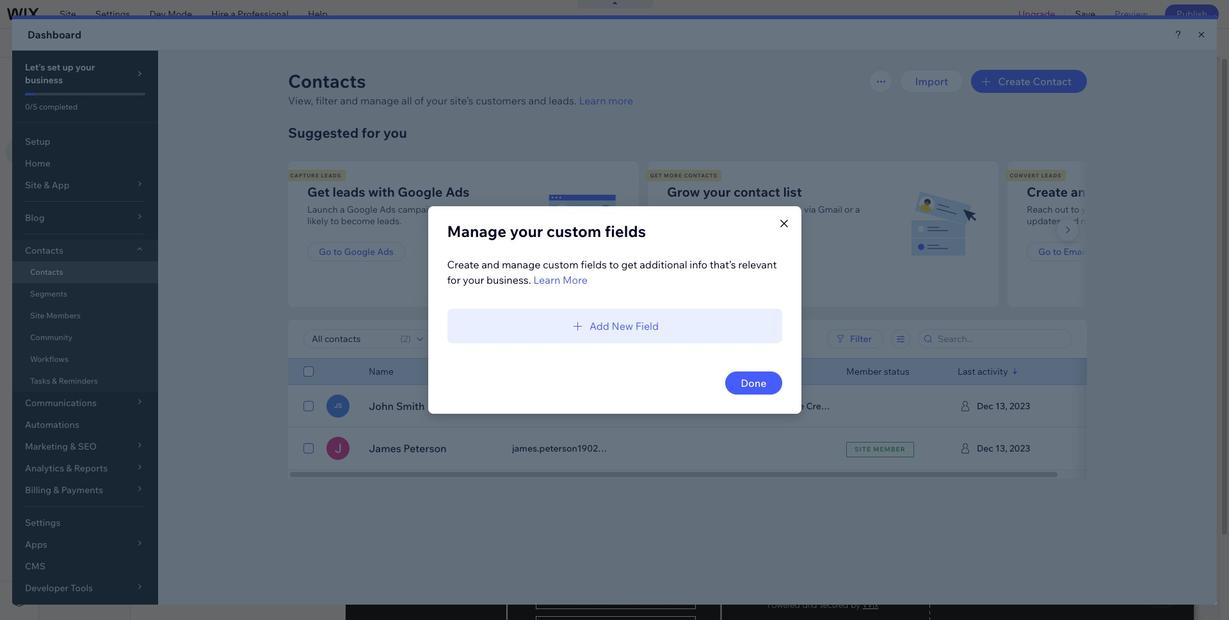 Task type: locate. For each thing, give the bounding box(es) containing it.
your
[[381, 37, 400, 49]]

0 vertical spatial site
[[60, 8, 76, 20]]

1 horizontal spatial menu
[[129, 70, 157, 83]]

1 vertical spatial menu
[[73, 104, 97, 115]]

blog
[[48, 37, 74, 49]]

1 vertical spatial pages
[[168, 103, 193, 115]]

upgrade
[[1019, 8, 1056, 20]]

publish
[[1177, 8, 1208, 20]]

site for site menu
[[54, 104, 71, 115]]

1 vertical spatial site
[[54, 70, 74, 83]]

pages left "and"
[[76, 70, 106, 83]]

2 vertical spatial site
[[54, 104, 71, 115]]

site
[[60, 8, 76, 20], [54, 70, 74, 83], [54, 104, 71, 115]]

save button
[[1066, 0, 1106, 28]]

menu
[[129, 70, 157, 83], [73, 104, 97, 115]]

1 horizontal spatial pages
[[168, 103, 193, 115]]

help
[[308, 8, 328, 20]]

pages
[[76, 70, 106, 83], [168, 103, 193, 115]]

site menu
[[54, 104, 97, 115]]

site down site pages and menu at the left top of the page
[[54, 104, 71, 115]]

search
[[1189, 37, 1218, 49]]

site down blog
[[54, 70, 74, 83]]

dev mode
[[150, 8, 192, 20]]

site up blog
[[60, 8, 76, 20]]

tools
[[1128, 37, 1150, 49]]

domain
[[402, 37, 434, 49]]

0 vertical spatial menu
[[129, 70, 157, 83]]

pages right blog
[[168, 103, 193, 115]]

dev
[[150, 8, 166, 20]]

settings
[[95, 8, 130, 20]]

menu down site pages and menu at the left top of the page
[[73, 104, 97, 115]]

0 vertical spatial pages
[[76, 70, 106, 83]]

menu right "and"
[[129, 70, 157, 83]]

0 horizontal spatial pages
[[76, 70, 106, 83]]

tools button
[[1101, 29, 1162, 57]]

0 horizontal spatial menu
[[73, 104, 97, 115]]

100% button
[[1048, 29, 1100, 57]]



Task type: describe. For each thing, give the bounding box(es) containing it.
preview
[[1115, 8, 1148, 20]]

blog
[[146, 103, 166, 115]]

preview button
[[1106, 0, 1158, 28]]

site for site pages and menu
[[54, 70, 74, 83]]

professional
[[238, 8, 289, 20]]

pages for blog
[[168, 103, 193, 115]]

https://www.wix.com/mysite
[[220, 37, 337, 49]]

https://www.wix.com/mysite connect your domain
[[220, 37, 434, 49]]

site for site
[[60, 8, 76, 20]]

mode
[[168, 8, 192, 20]]

pages for site
[[76, 70, 106, 83]]

blog pages
[[146, 103, 193, 115]]

and
[[108, 70, 127, 83]]

publish button
[[1166, 4, 1220, 24]]

connect
[[343, 37, 379, 49]]

site pages and menu
[[54, 70, 157, 83]]

a
[[231, 8, 236, 20]]

100%
[[1069, 37, 1091, 49]]

hire a professional
[[211, 8, 289, 20]]

save
[[1076, 8, 1096, 20]]

search button
[[1162, 29, 1230, 57]]

hire
[[211, 8, 229, 20]]



Task type: vqa. For each thing, say whether or not it's contained in the screenshot.
Search
yes



